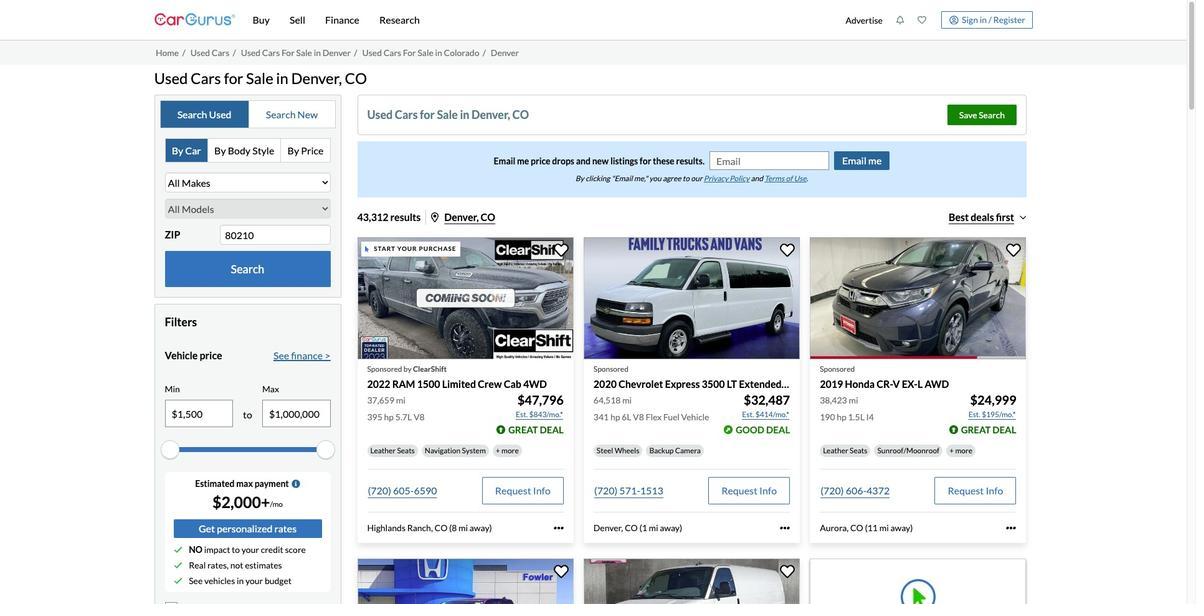 Task type: describe. For each thing, give the bounding box(es) containing it.
new
[[298, 108, 318, 120]]

menu containing sign in / register
[[839, 2, 1033, 37]]

0 horizontal spatial and
[[576, 156, 591, 166]]

64,518
[[594, 395, 621, 405]]

email me price drops and new listings for these results.
[[494, 156, 705, 166]]

check image for real rates, not estimates
[[174, 561, 182, 570]]

me,"
[[634, 174, 648, 183]]

navigation system
[[425, 446, 486, 455]]

denver, co
[[444, 211, 495, 223]]

our
[[691, 174, 702, 183]]

v8 for $32,487
[[633, 412, 644, 422]]

43,312 results
[[357, 211, 421, 223]]

est. $414/mo.* button
[[742, 409, 790, 421]]

see for see vehicles in your budget
[[189, 576, 203, 586]]

43,312
[[357, 211, 388, 223]]

research
[[379, 14, 420, 26]]

1500
[[417, 378, 440, 390]]

wheels
[[615, 446, 639, 455]]

request info button for $32,487
[[708, 477, 790, 505]]

est. for $47,796
[[516, 410, 528, 419]]

clicking
[[586, 174, 610, 183]]

map marker alt image
[[431, 213, 439, 223]]

max
[[236, 479, 253, 489]]

awd
[[925, 378, 949, 390]]

estimated
[[195, 479, 235, 489]]

(720) 606-4372
[[821, 485, 890, 496]]

flex
[[646, 412, 662, 422]]

by car tab
[[165, 139, 208, 162]]

great for $24,999
[[961, 424, 991, 435]]

rwd
[[784, 378, 808, 390]]

sign
[[962, 14, 978, 25]]

+ more for $24,999
[[950, 446, 973, 455]]

seats for $47,796
[[397, 446, 415, 455]]

$2,000+
[[212, 493, 270, 512]]

$24,999 est. $195/mo.*
[[969, 392, 1016, 419]]

great for $47,796
[[508, 424, 538, 435]]

advertise link
[[839, 2, 889, 37]]

(720) for $47,796
[[368, 485, 391, 496]]

by price tab
[[281, 139, 330, 162]]

navigation
[[425, 446, 460, 455]]

1 vertical spatial used cars for sale in denver, co
[[367, 108, 529, 122]]

denver, co (1 mi away)
[[594, 523, 682, 533]]

l
[[918, 378, 923, 390]]

crew
[[478, 378, 502, 390]]

more for $47,796
[[502, 446, 519, 455]]

used inside tab
[[209, 108, 231, 120]]

zip
[[165, 229, 180, 241]]

37,659 mi 395 hp 5.7l v8
[[367, 395, 425, 422]]

request for $32,487
[[722, 485, 758, 496]]

by body style
[[214, 144, 274, 156]]

clearshift image
[[494, 329, 574, 359]]

mi right (1
[[649, 523, 658, 533]]

$47,796 est. $843/mo.*
[[516, 392, 564, 419]]

vehicles
[[204, 576, 235, 586]]

+ for $47,796
[[496, 446, 500, 455]]

limited
[[442, 378, 476, 390]]

me for email me
[[868, 155, 882, 167]]

use
[[794, 174, 807, 183]]

buy
[[253, 14, 270, 26]]

Max text field
[[263, 401, 330, 427]]

save search
[[959, 110, 1005, 120]]

privacy
[[704, 174, 728, 183]]

finance button
[[315, 0, 369, 40]]

(720) 605-6590
[[368, 485, 437, 496]]

great deal for $24,999
[[961, 424, 1016, 435]]

$843/mo.*
[[529, 410, 563, 419]]

research button
[[369, 0, 430, 40]]

by for by car
[[172, 144, 183, 156]]

395
[[367, 412, 382, 422]]

est. for $32,487
[[742, 410, 754, 419]]

0 vertical spatial your
[[397, 245, 417, 253]]

190
[[820, 412, 835, 422]]

colorado
[[444, 47, 479, 58]]

finance
[[325, 14, 359, 26]]

0 vertical spatial vehicle
[[165, 350, 198, 362]]

$2,000+ /mo
[[212, 493, 283, 512]]

see for see finance >
[[273, 350, 289, 362]]

used cars link
[[190, 47, 229, 58]]

4wd
[[523, 378, 547, 390]]

request for $24,999
[[948, 485, 984, 496]]

(1
[[639, 523, 647, 533]]

good deal
[[736, 424, 790, 435]]

honda
[[845, 378, 875, 390]]

deal for $32,487
[[766, 424, 790, 435]]

info for $47,796
[[533, 485, 551, 496]]

ZIP telephone field
[[220, 225, 331, 245]]

in inside menu item
[[980, 14, 987, 25]]

/ right home link
[[182, 47, 185, 58]]

estimated max payment
[[195, 479, 289, 489]]

cargurus logo homepage link link
[[154, 2, 235, 38]]

see finance > link
[[273, 348, 331, 363]]

1 vertical spatial price
[[200, 350, 222, 362]]

sign in / register menu item
[[933, 11, 1033, 29]]

email for email me
[[842, 155, 866, 167]]

3500
[[702, 378, 725, 390]]

341
[[594, 412, 609, 422]]

purchase
[[419, 245, 456, 253]]

4372
[[867, 485, 890, 496]]

hp for $47,796
[[384, 412, 394, 422]]

aurora, co (11 mi away)
[[820, 523, 913, 533]]

search for search new
[[266, 108, 296, 120]]

+ more for $47,796
[[496, 446, 519, 455]]

search new
[[266, 108, 318, 120]]

email me
[[842, 155, 882, 167]]

save
[[959, 110, 977, 120]]

leather seats for $24,999
[[823, 446, 868, 455]]

by body style tab
[[208, 139, 281, 162]]

ellipsis h image for $24,999
[[1006, 523, 1016, 533]]

by left clicking
[[575, 174, 584, 183]]

.
[[807, 174, 808, 183]]

style
[[252, 144, 274, 156]]

1 denver from the left
[[323, 47, 351, 58]]

info for $32,487
[[759, 485, 777, 496]]

est. for $24,999
[[969, 410, 981, 419]]

cargurus logo homepage link image
[[154, 2, 235, 38]]

me for email me price drops and new listings for these results.
[[517, 156, 529, 166]]

1 vertical spatial and
[[751, 174, 763, 183]]

2 horizontal spatial to
[[683, 174, 690, 183]]

search for search used
[[177, 108, 207, 120]]

sponsored 2020 chevrolet express 3500 lt extended rwd
[[594, 364, 808, 390]]

2020
[[594, 378, 617, 390]]

extended
[[739, 378, 782, 390]]

by for by price
[[288, 144, 299, 156]]

request info button for $47,796
[[482, 477, 564, 505]]

1 for from the left
[[282, 47, 295, 58]]

mi inside the 64,518 mi 341 hp 6l v8 flex fuel vehicle
[[622, 395, 632, 405]]

home link
[[156, 47, 179, 58]]

your for no impact to your credit score
[[242, 545, 259, 555]]

sponsored 2019 honda cr-v ex-l awd
[[820, 364, 949, 390]]

saved cars image
[[918, 16, 926, 24]]

deal for $24,999
[[993, 424, 1016, 435]]

0 vertical spatial price
[[531, 156, 551, 166]]

save search button
[[948, 105, 1016, 125]]

hp for $24,999
[[837, 412, 847, 422]]

571-
[[619, 485, 640, 496]]

backup
[[649, 446, 674, 455]]

hp for $32,487
[[610, 412, 620, 422]]

v
[[893, 378, 900, 390]]

0 horizontal spatial for
[[224, 69, 243, 87]]

vehicle inside the 64,518 mi 341 hp 6l v8 flex fuel vehicle
[[681, 412, 709, 422]]

system
[[462, 446, 486, 455]]

of
[[786, 174, 793, 183]]

car
[[185, 144, 201, 156]]

/ right colorado
[[483, 47, 486, 58]]



Task type: vqa. For each thing, say whether or not it's contained in the screenshot.
'to' to the right
yes



Task type: locate. For each thing, give the bounding box(es) containing it.
by left price
[[288, 144, 299, 156]]

sponsored for $24,999
[[820, 364, 855, 374]]

1 vertical spatial vehicle
[[681, 412, 709, 422]]

sunroof/moonroof
[[878, 446, 940, 455]]

aurora,
[[820, 523, 849, 533]]

sell button
[[280, 0, 315, 40]]

1 horizontal spatial for
[[403, 47, 416, 58]]

2 vertical spatial for
[[640, 156, 651, 166]]

home
[[156, 47, 179, 58]]

est. down $47,796
[[516, 410, 528, 419]]

2 horizontal spatial deal
[[993, 424, 1016, 435]]

filters
[[165, 315, 197, 329]]

great deal for $47,796
[[508, 424, 564, 435]]

policy
[[730, 174, 750, 183]]

$414/mo.*
[[756, 410, 789, 419]]

1 seats from the left
[[397, 446, 415, 455]]

2 horizontal spatial est.
[[969, 410, 981, 419]]

1 horizontal spatial v8
[[633, 412, 644, 422]]

cr-
[[877, 378, 893, 390]]

sponsored inside sponsored 2020 chevrolet express 3500 lt extended rwd
[[594, 364, 629, 374]]

summit white 2020 gmc savana cargo 3500 extended rwd van rear-wheel drive automatic image
[[584, 559, 800, 604]]

est. $843/mo.* button
[[515, 409, 564, 421]]

price left drops
[[531, 156, 551, 166]]

0 horizontal spatial request
[[495, 485, 531, 496]]

1 request info from the left
[[495, 485, 551, 496]]

1 horizontal spatial and
[[751, 174, 763, 183]]

38,423 mi 190 hp 1.5l i4
[[820, 395, 874, 422]]

1 horizontal spatial to
[[243, 409, 252, 421]]

2 horizontal spatial sponsored
[[820, 364, 855, 374]]

$47,796
[[518, 392, 564, 407]]

/ left register
[[989, 14, 992, 25]]

cab
[[504, 378, 521, 390]]

0 horizontal spatial +
[[496, 446, 500, 455]]

impact
[[204, 545, 230, 555]]

3 info from the left
[[986, 485, 1003, 496]]

away) right (11
[[891, 523, 913, 533]]

by left body
[[214, 144, 226, 156]]

/ inside menu item
[[989, 14, 992, 25]]

search right save
[[979, 110, 1005, 120]]

tab list containing by car
[[165, 139, 331, 163]]

hp inside 37,659 mi 395 hp 5.7l v8
[[384, 412, 394, 422]]

away) for $32,487
[[660, 523, 682, 533]]

Email email field
[[710, 152, 829, 170]]

3 est. from the left
[[969, 410, 981, 419]]

great
[[508, 424, 538, 435], [961, 424, 991, 435]]

1 horizontal spatial hp
[[610, 412, 620, 422]]

1 horizontal spatial for
[[420, 108, 435, 122]]

2 v8 from the left
[[633, 412, 644, 422]]

hp left 6l
[[610, 412, 620, 422]]

see
[[273, 350, 289, 362], [189, 576, 203, 586]]

0 horizontal spatial info
[[533, 485, 551, 496]]

(720) for $32,487
[[594, 485, 618, 496]]

3 sponsored from the left
[[820, 364, 855, 374]]

max
[[262, 384, 279, 395]]

deal down $843/mo.*
[[540, 424, 564, 435]]

seats down the 1.5l
[[850, 446, 868, 455]]

budget
[[265, 576, 292, 586]]

est. inside $32,487 est. $414/mo.*
[[742, 410, 754, 419]]

tab list
[[160, 100, 335, 129], [165, 139, 331, 163]]

credit
[[261, 545, 283, 555]]

search used
[[177, 108, 231, 120]]

1 horizontal spatial leather
[[823, 446, 848, 455]]

1 v8 from the left
[[414, 412, 425, 422]]

and
[[576, 156, 591, 166], [751, 174, 763, 183]]

38,423
[[820, 395, 847, 405]]

these
[[653, 156, 674, 166]]

2 away) from the left
[[660, 523, 682, 533]]

2 info from the left
[[759, 485, 777, 496]]

denver right colorado
[[491, 47, 519, 58]]

0 horizontal spatial (720)
[[368, 485, 391, 496]]

/ right the used cars link at the top of the page
[[233, 47, 236, 58]]

by left car
[[172, 144, 183, 156]]

drops
[[552, 156, 574, 166]]

score
[[285, 545, 306, 555]]

5.7l
[[395, 412, 412, 422]]

2 more from the left
[[955, 446, 973, 455]]

gunmetal metallic 2019 honda cr-v ex-l awd suv / crossover all-wheel drive automatic image
[[810, 238, 1026, 359]]

search used tab
[[160, 101, 249, 128]]

3 deal from the left
[[993, 424, 1016, 435]]

2 horizontal spatial (720)
[[821, 485, 844, 496]]

agree
[[663, 174, 681, 183]]

ranch,
[[407, 523, 433, 533]]

2 vertical spatial your
[[245, 576, 263, 586]]

0 horizontal spatial for
[[282, 47, 295, 58]]

1 horizontal spatial request
[[722, 485, 758, 496]]

1 request from the left
[[495, 485, 531, 496]]

1 horizontal spatial seats
[[850, 446, 868, 455]]

0 vertical spatial used cars for sale in denver, co
[[154, 69, 367, 87]]

$195/mo.*
[[982, 410, 1016, 419]]

great deal down est. $843/mo.* button
[[508, 424, 564, 435]]

deal down the '$414/mo.*'
[[766, 424, 790, 435]]

1 sponsored from the left
[[367, 364, 402, 374]]

open notifications image
[[896, 16, 905, 24]]

check image
[[174, 561, 182, 570], [174, 577, 182, 586]]

0 horizontal spatial great
[[508, 424, 538, 435]]

2 est. from the left
[[742, 410, 754, 419]]

request info for $24,999
[[948, 485, 1003, 496]]

0 horizontal spatial leather seats
[[370, 446, 415, 455]]

great deal down "est. $195/mo.*" button
[[961, 424, 1016, 435]]

1 horizontal spatial info
[[759, 485, 777, 496]]

mi inside 37,659 mi 395 hp 5.7l v8
[[396, 395, 405, 405]]

denver,
[[291, 69, 342, 87], [472, 108, 510, 122], [444, 211, 479, 223], [594, 523, 623, 533]]

v8 for $47,796
[[414, 412, 425, 422]]

0 horizontal spatial vehicle
[[165, 350, 198, 362]]

deal down the '$195/mo.*'
[[993, 424, 1016, 435]]

info
[[533, 485, 551, 496], [759, 485, 777, 496], [986, 485, 1003, 496]]

0 horizontal spatial est.
[[516, 410, 528, 419]]

$32,487
[[744, 392, 790, 407]]

2 for from the left
[[403, 47, 416, 58]]

1 est. from the left
[[516, 410, 528, 419]]

2 horizontal spatial for
[[640, 156, 651, 166]]

ellipsis h image for $47,796
[[554, 523, 564, 533]]

2 seats from the left
[[850, 446, 868, 455]]

1 horizontal spatial denver
[[491, 47, 519, 58]]

hp inside the 64,518 mi 341 hp 6l v8 flex fuel vehicle
[[610, 412, 620, 422]]

see left the finance
[[273, 350, 289, 362]]

deal for $47,796
[[540, 424, 564, 435]]

1 + from the left
[[496, 446, 500, 455]]

hp
[[384, 412, 394, 422], [610, 412, 620, 422], [837, 412, 847, 422]]

and left new
[[576, 156, 591, 166]]

request info
[[495, 485, 551, 496], [722, 485, 777, 496], [948, 485, 1003, 496]]

2 ellipsis h image from the left
[[1006, 523, 1016, 533]]

info for $24,999
[[986, 485, 1003, 496]]

2 vertical spatial to
[[232, 545, 240, 555]]

terms of use link
[[765, 174, 807, 183]]

1 deal from the left
[[540, 424, 564, 435]]

leather for $47,796
[[370, 446, 396, 455]]

register
[[993, 14, 1025, 25]]

1 request info button from the left
[[482, 477, 564, 505]]

menu
[[839, 2, 1033, 37]]

tab list containing search used
[[160, 100, 335, 129]]

1 horizontal spatial request info
[[722, 485, 777, 496]]

2 request from the left
[[722, 485, 758, 496]]

1 horizontal spatial sponsored
[[594, 364, 629, 374]]

0 horizontal spatial price
[[200, 350, 222, 362]]

est. up good
[[742, 410, 754, 419]]

email inside "button"
[[842, 155, 866, 167]]

0 horizontal spatial me
[[517, 156, 529, 166]]

away) right (8
[[470, 523, 492, 533]]

more right system
[[502, 446, 519, 455]]

sign in / register
[[962, 14, 1025, 25]]

me inside "email me" "button"
[[868, 155, 882, 167]]

1 hp from the left
[[384, 412, 394, 422]]

1.5l
[[848, 412, 865, 422]]

away) for $24,999
[[891, 523, 913, 533]]

2 sponsored from the left
[[594, 364, 629, 374]]

(720) for $24,999
[[821, 485, 844, 496]]

mi down ram
[[396, 395, 405, 405]]

search inside "button"
[[979, 110, 1005, 120]]

body
[[228, 144, 251, 156]]

2 great from the left
[[961, 424, 991, 435]]

2 horizontal spatial request
[[948, 485, 984, 496]]

1 horizontal spatial est.
[[742, 410, 754, 419]]

for
[[282, 47, 295, 58], [403, 47, 416, 58]]

deal
[[540, 424, 564, 435], [766, 424, 790, 435], [993, 424, 1016, 435]]

denver down finance popup button
[[323, 47, 351, 58]]

1 (720) from the left
[[368, 485, 391, 496]]

v8 inside the 64,518 mi 341 hp 6l v8 flex fuel vehicle
[[633, 412, 644, 422]]

1 horizontal spatial leather seats
[[823, 446, 868, 455]]

request info button
[[482, 477, 564, 505], [708, 477, 790, 505], [935, 477, 1016, 505]]

1 horizontal spatial deal
[[766, 424, 790, 435]]

1 ellipsis h image from the left
[[554, 523, 564, 533]]

buy button
[[243, 0, 280, 40]]

0 horizontal spatial sponsored
[[367, 364, 402, 374]]

leather down 395
[[370, 446, 396, 455]]

to left 'max' text box
[[243, 409, 252, 421]]

0 horizontal spatial + more
[[496, 446, 519, 455]]

sponsored inside sponsored by clearshift 2022 ram 1500 limited crew cab 4wd
[[367, 364, 402, 374]]

1 more from the left
[[502, 446, 519, 455]]

2 horizontal spatial request info button
[[935, 477, 1016, 505]]

v8 inside 37,659 mi 395 hp 5.7l v8
[[414, 412, 425, 422]]

2 leather seats from the left
[[823, 446, 868, 455]]

0 horizontal spatial great deal
[[508, 424, 564, 435]]

get
[[199, 523, 215, 535]]

more
[[502, 446, 519, 455], [955, 446, 973, 455]]

see down real
[[189, 576, 203, 586]]

v8 right 5.7l
[[414, 412, 425, 422]]

home / used cars / used cars for sale in denver / used cars for sale in colorado / denver
[[156, 47, 519, 58]]

seats down 5.7l
[[397, 446, 415, 455]]

real rates, not estimates
[[189, 560, 282, 571]]

1 horizontal spatial me
[[868, 155, 882, 167]]

email for email me price drops and new listings for these results.
[[494, 156, 515, 166]]

2 (720) from the left
[[594, 485, 618, 496]]

(720) left the 606-
[[821, 485, 844, 496]]

2 denver from the left
[[491, 47, 519, 58]]

sponsored inside sponsored 2019 honda cr-v ex-l awd
[[820, 364, 855, 374]]

6l
[[622, 412, 631, 422]]

chevrolet
[[619, 378, 663, 390]]

1 great from the left
[[508, 424, 538, 435]]

0 horizontal spatial hp
[[384, 412, 394, 422]]

mi up 6l
[[622, 395, 632, 405]]

1 vertical spatial to
[[243, 409, 252, 421]]

lt
[[727, 378, 737, 390]]

email
[[842, 155, 866, 167], [494, 156, 515, 166]]

1 info from the left
[[533, 485, 551, 496]]

search up car
[[177, 108, 207, 120]]

2 horizontal spatial request info
[[948, 485, 1003, 496]]

(720) inside button
[[594, 485, 618, 496]]

(720) left 571-
[[594, 485, 618, 496]]

Min text field
[[165, 401, 232, 427]]

0 vertical spatial see
[[273, 350, 289, 362]]

2 request info button from the left
[[708, 477, 790, 505]]

search inside button
[[231, 262, 264, 276]]

1 vertical spatial for
[[420, 108, 435, 122]]

0 horizontal spatial v8
[[414, 412, 425, 422]]

est. inside $24,999 est. $195/mo.*
[[969, 410, 981, 419]]

results
[[390, 211, 421, 223]]

leather seats down 5.7l
[[370, 446, 415, 455]]

you
[[649, 174, 661, 183]]

est. inside $47,796 est. $843/mo.*
[[516, 410, 528, 419]]

1 horizontal spatial (720)
[[594, 485, 618, 496]]

great down "est. $195/mo.*" button
[[961, 424, 991, 435]]

more down "est. $195/mo.*" button
[[955, 446, 973, 455]]

ellipsis h image
[[554, 523, 564, 533], [1006, 523, 1016, 533]]

1 horizontal spatial more
[[955, 446, 973, 455]]

more for $24,999
[[955, 446, 973, 455]]

1 horizontal spatial great deal
[[961, 424, 1016, 435]]

check image
[[174, 546, 182, 554]]

1 + more from the left
[[496, 446, 519, 455]]

+ for $24,999
[[950, 446, 954, 455]]

menu bar containing buy
[[235, 0, 839, 40]]

0 vertical spatial check image
[[174, 561, 182, 570]]

2 horizontal spatial info
[[986, 485, 1003, 496]]

by car
[[172, 144, 201, 156]]

away)
[[470, 523, 492, 533], [660, 523, 682, 533], [891, 523, 913, 533]]

1 vertical spatial tab list
[[165, 139, 331, 163]]

delmonico red pearlcoat 2016 ram 1500 laramie quad cab 4wd pickup truck four-wheel drive 8-speed automatic image
[[357, 559, 574, 604]]

mi up the 1.5l
[[849, 395, 858, 405]]

your
[[397, 245, 417, 253], [242, 545, 259, 555], [245, 576, 263, 586]]

(720) left the 605-
[[368, 485, 391, 496]]

2022
[[367, 378, 390, 390]]

3 request info from the left
[[948, 485, 1003, 496]]

1 horizontal spatial away)
[[660, 523, 682, 533]]

1 horizontal spatial + more
[[950, 446, 973, 455]]

est. $195/mo.* button
[[968, 409, 1016, 421]]

3 away) from the left
[[891, 523, 913, 533]]

/
[[989, 14, 992, 25], [182, 47, 185, 58], [233, 47, 236, 58], [354, 47, 357, 58], [483, 47, 486, 58]]

3 hp from the left
[[837, 412, 847, 422]]

0 horizontal spatial leather
[[370, 446, 396, 455]]

your right start
[[397, 245, 417, 253]]

sponsored up "2022"
[[367, 364, 402, 374]]

see finance >
[[273, 350, 331, 362]]

1 great deal from the left
[[508, 424, 564, 435]]

and right the policy
[[751, 174, 763, 183]]

3 (720) from the left
[[821, 485, 844, 496]]

1 horizontal spatial request info button
[[708, 477, 790, 505]]

1 horizontal spatial price
[[531, 156, 551, 166]]

your down estimates on the left bottom of page
[[245, 576, 263, 586]]

by inside 'tab'
[[288, 144, 299, 156]]

sign in / register link
[[942, 11, 1033, 29]]

(720) 606-4372 button
[[820, 477, 890, 505]]

1 vertical spatial your
[[242, 545, 259, 555]]

1 vertical spatial check image
[[174, 577, 182, 586]]

white 2020 chevrolet express 3500 lt extended rwd van rear-wheel drive 6-speed automatic image
[[584, 238, 800, 359]]

1 leather seats from the left
[[370, 446, 415, 455]]

2 + from the left
[[950, 446, 954, 455]]

1 check image from the top
[[174, 561, 182, 570]]

request
[[495, 485, 531, 496], [722, 485, 758, 496], [948, 485, 984, 496]]

your up estimates on the left bottom of page
[[242, 545, 259, 555]]

away) right (1
[[660, 523, 682, 533]]

price up "min" text box at the left bottom of page
[[200, 350, 222, 362]]

leather down the 190
[[823, 446, 848, 455]]

denver
[[323, 47, 351, 58], [491, 47, 519, 58]]

1 horizontal spatial see
[[273, 350, 289, 362]]

leather seats down the 1.5l
[[823, 446, 868, 455]]

sponsored up the 2020
[[594, 364, 629, 374]]

highlands ranch, co (8 mi away)
[[367, 523, 492, 533]]

info circle image
[[291, 480, 300, 488]]

for down sell popup button
[[282, 47, 295, 58]]

0 horizontal spatial away)
[[470, 523, 492, 533]]

menu bar
[[235, 0, 839, 40]]

check image for see vehicles in your budget
[[174, 577, 182, 586]]

start
[[374, 245, 396, 253]]

0 horizontal spatial email
[[494, 156, 515, 166]]

0 horizontal spatial see
[[189, 576, 203, 586]]

search for search
[[231, 262, 264, 276]]

1 horizontal spatial great
[[961, 424, 991, 435]]

2 hp from the left
[[610, 412, 620, 422]]

great down est. $843/mo.* button
[[508, 424, 538, 435]]

seats
[[397, 446, 415, 455], [850, 446, 868, 455]]

2 + more from the left
[[950, 446, 973, 455]]

(720) 571-1513 button
[[594, 477, 664, 505]]

request info for $32,487
[[722, 485, 777, 496]]

1 leather from the left
[[370, 446, 396, 455]]

sponsored for $47,796
[[367, 364, 402, 374]]

0 horizontal spatial seats
[[397, 446, 415, 455]]

est. down $24,999
[[969, 410, 981, 419]]

3 request from the left
[[948, 485, 984, 496]]

0 vertical spatial tab list
[[160, 100, 335, 129]]

0 horizontal spatial deal
[[540, 424, 564, 435]]

2019
[[820, 378, 843, 390]]

1 horizontal spatial ellipsis h image
[[1006, 523, 1016, 533]]

0 vertical spatial and
[[576, 156, 591, 166]]

search new tab
[[249, 101, 335, 128]]

estimates
[[245, 560, 282, 571]]

used
[[190, 47, 210, 58], [241, 47, 260, 58], [362, 47, 382, 58], [154, 69, 188, 87], [367, 108, 393, 122], [209, 108, 231, 120]]

2 check image from the top
[[174, 577, 182, 586]]

leather seats for $47,796
[[370, 446, 415, 455]]

0 horizontal spatial request info button
[[482, 477, 564, 505]]

hp right the 190
[[837, 412, 847, 422]]

3 request info button from the left
[[935, 477, 1016, 505]]

sponsored up 2019
[[820, 364, 855, 374]]

by
[[172, 144, 183, 156], [214, 144, 226, 156], [288, 144, 299, 156], [575, 174, 584, 183]]

2 great deal from the left
[[961, 424, 1016, 435]]

2 deal from the left
[[766, 424, 790, 435]]

1 horizontal spatial email
[[842, 155, 866, 167]]

your for see vehicles in your budget
[[245, 576, 263, 586]]

for down research popup button
[[403, 47, 416, 58]]

1 horizontal spatial vehicle
[[681, 412, 709, 422]]

0 vertical spatial to
[[683, 174, 690, 183]]

1 horizontal spatial +
[[950, 446, 954, 455]]

0 horizontal spatial more
[[502, 446, 519, 455]]

vehicle down filters
[[165, 350, 198, 362]]

+ more
[[496, 446, 519, 455], [950, 446, 973, 455]]

+ right system
[[496, 446, 500, 455]]

sponsored for $32,487
[[594, 364, 629, 374]]

request info for $47,796
[[495, 485, 551, 496]]

2 horizontal spatial away)
[[891, 523, 913, 533]]

+ more down "est. $195/mo.*" button
[[950, 446, 973, 455]]

+ more right system
[[496, 446, 519, 455]]

mouse pointer image
[[365, 246, 369, 252]]

price
[[301, 144, 324, 156]]

email me button
[[834, 152, 890, 170]]

user icon image
[[949, 15, 959, 25]]

black 2022 ram 1500 limited crew cab 4wd pickup truck four-wheel drive 8-speed automatic image
[[357, 238, 574, 359]]

leather for $24,999
[[823, 446, 848, 455]]

by for by body style
[[214, 144, 226, 156]]

/mo
[[270, 500, 283, 509]]

+ right sunroof/moonroof
[[950, 446, 954, 455]]

listings
[[610, 156, 638, 166]]

to up real rates, not estimates
[[232, 545, 240, 555]]

mi right (11
[[879, 523, 889, 533]]

2 request info from the left
[[722, 485, 777, 496]]

0 vertical spatial for
[[224, 69, 243, 87]]

0 horizontal spatial denver
[[323, 47, 351, 58]]

1 vertical spatial see
[[189, 576, 203, 586]]

2 horizontal spatial hp
[[837, 412, 847, 422]]

payment
[[255, 479, 289, 489]]

2 leather from the left
[[823, 446, 848, 455]]

seats for $24,999
[[850, 446, 868, 455]]

request for $47,796
[[495, 485, 531, 496]]

mi right (8
[[459, 523, 468, 533]]

search left new
[[266, 108, 296, 120]]

1 away) from the left
[[470, 523, 492, 533]]

search down zip phone field
[[231, 262, 264, 276]]

vehicle right "fuel"
[[681, 412, 709, 422]]

0 horizontal spatial to
[[232, 545, 240, 555]]

hp inside 38,423 mi 190 hp 1.5l i4
[[837, 412, 847, 422]]

to left our
[[683, 174, 690, 183]]

hp right 395
[[384, 412, 394, 422]]

mi inside 38,423 mi 190 hp 1.5l i4
[[849, 395, 858, 405]]

v8 right 6l
[[633, 412, 644, 422]]

606-
[[846, 485, 867, 496]]

ellipsis h image
[[780, 523, 790, 533]]

finance
[[291, 350, 323, 362]]

/ down finance popup button
[[354, 47, 357, 58]]

clearshift
[[413, 364, 447, 374]]

request info button for $24,999
[[935, 477, 1016, 505]]

6590
[[414, 485, 437, 496]]

0 horizontal spatial request info
[[495, 485, 551, 496]]

i4
[[866, 412, 874, 422]]

0 horizontal spatial ellipsis h image
[[554, 523, 564, 533]]



